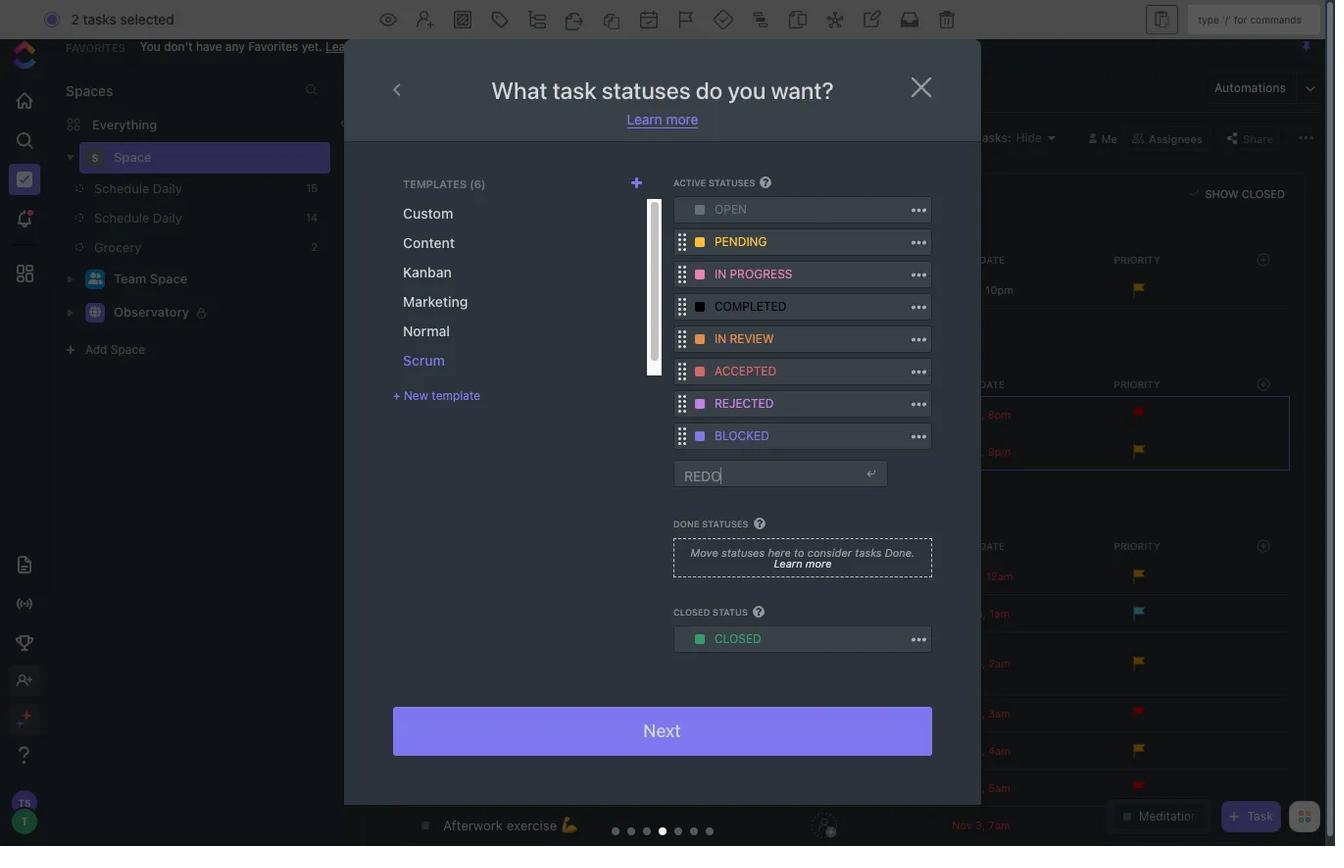 Task type: vqa. For each thing, say whether or not it's contained in the screenshot.
"selected"
yes



Task type: describe. For each thing, give the bounding box(es) containing it.
for
[[486, 706, 503, 722]]

you
[[140, 39, 161, 53]]

learn more
[[627, 111, 699, 128]]

observatory link
[[114, 297, 318, 329]]

ins
[[541, 282, 558, 298]]

add space
[[85, 342, 145, 357]]

schedule for 15
[[94, 180, 149, 196]]

kanban
[[403, 264, 452, 281]]

hide
[[818, 6, 848, 23]]

do team check-ins ⚒️
[[443, 282, 579, 298]]

share button
[[1221, 126, 1280, 150]]

everything
[[92, 116, 157, 132]]

closed for closed
[[715, 632, 762, 646]]

check all communication channels ⚒️
[[443, 444, 676, 460]]

progress
[[730, 267, 793, 282]]

do for do team check-ins ⚒️
[[443, 282, 461, 298]]

what task statuses do you want? dialog
[[344, 39, 982, 846]]

search tasks...
[[399, 130, 481, 145]]

what task statuses do you want?
[[492, 77, 834, 104]]

tasks inside move statuses here to consider tasks done. learn more
[[856, 546, 882, 559]]

Search tasks... text field
[[399, 124, 562, 152]]

0 horizontal spatial you
[[482, 6, 505, 23]]

schedule daily for 15
[[94, 180, 182, 196]]

0 horizontal spatial learn more link
[[627, 111, 699, 128]]

in for in review
[[715, 332, 727, 347]]

in progress
[[715, 267, 793, 282]]

afterwork exercise 💪 link
[[438, 809, 742, 842]]

assignees button
[[1126, 126, 1211, 150]]

0 horizontal spatial team
[[464, 282, 495, 298]]

0 vertical spatial this
[[852, 6, 876, 23]]

or
[[463, 39, 474, 53]]

designs
[[556, 643, 604, 659]]

content
[[403, 234, 455, 251]]

1 horizontal spatial favorites
[[248, 39, 298, 53]]

revisions
[[482, 643, 536, 659]]

.
[[525, 39, 528, 53]]

to inside 'apply revisions to designs based on feedback from supervisor ⚒️'
[[540, 643, 552, 659]]

0 vertical spatial more
[[666, 111, 699, 128]]

statuses for move
[[722, 546, 765, 559]]

communication
[[503, 444, 597, 460]]

everything link
[[50, 109, 342, 140]]

yet.
[[302, 39, 322, 53]]

closed for closed status
[[674, 607, 711, 618]]

selected
[[120, 11, 174, 27]]

task inside dialog
[[553, 77, 597, 104]]

spaces
[[66, 82, 113, 99]]

accepted
[[715, 364, 777, 379]]

dropdown menu image for open
[[695, 205, 705, 215]]

2 for 2 tasks selected
[[71, 11, 79, 27]]

custom
[[403, 205, 453, 222]]

in for in progress
[[715, 267, 727, 282]]

schedule daily link for 14
[[76, 203, 298, 232]]

space link
[[114, 142, 318, 174]]

list link
[[492, 76, 522, 112]]

status
[[713, 607, 748, 618]]

approved
[[492, 743, 549, 759]]

user group image
[[88, 273, 102, 285]]

schedule daily link for 15
[[76, 174, 298, 203]]

dropdown menu image for blocked
[[695, 432, 705, 442]]

💪
[[561, 818, 578, 833]]

channels
[[601, 444, 656, 460]]

publish
[[443, 743, 488, 759]]

+ new task
[[418, 316, 475, 328]]

done.
[[885, 546, 916, 559]]

publish approved ads ⚒️
[[443, 743, 595, 759]]

on
[[649, 643, 664, 659]]

travel
[[443, 407, 480, 422]]

do for do you want to enable browser notifications? enable hide this
[[460, 6, 478, 23]]

board
[[563, 83, 599, 99]]

scrum
[[403, 352, 445, 369]]

observatory
[[114, 304, 189, 320]]

output
[[573, 706, 613, 722]]

+ for + new task
[[418, 316, 425, 328]]

check for check all communication channels ⚒️
[[443, 444, 482, 460]]

based
[[607, 643, 645, 659]]

enable
[[765, 6, 808, 23]]

1 horizontal spatial learn
[[627, 111, 663, 128]]

marketing
[[403, 293, 468, 310]]

templates
[[403, 177, 467, 190]]

travel to office 🚘
[[443, 407, 555, 422]]

0 horizontal spatial favorites
[[66, 41, 125, 53]]

dropdown menu image for rejected
[[695, 400, 705, 409]]

schedule for 14
[[94, 210, 149, 226]]

templates (6)
[[403, 177, 486, 190]]

do
[[696, 77, 723, 104]]

1 horizontal spatial learn more link
[[774, 557, 832, 570]]

dismiss
[[652, 40, 696, 53]]

want
[[509, 6, 540, 23]]

globe image
[[89, 306, 101, 318]]

spaces link
[[50, 82, 113, 99]]

done
[[674, 519, 700, 530]]

in review
[[715, 332, 774, 347]]

🚘
[[538, 407, 555, 422]]

to inside travel to office 🚘 link
[[484, 407, 496, 422]]

check-
[[498, 282, 541, 298]]

hide this link
[[478, 39, 525, 53]]

apply revisions to designs based on feedback from supervisor ⚒️
[[443, 643, 724, 684]]

dropdown menu image for in review
[[695, 335, 705, 345]]

⚒️ right channels
[[659, 444, 676, 460]]

exercise
[[507, 818, 558, 833]]

what
[[492, 77, 548, 104]]

assignees
[[1150, 132, 1203, 145]]

review
[[730, 332, 774, 347]]

you inside dialog
[[728, 77, 766, 104]]



Task type: locate. For each thing, give the bounding box(es) containing it.
consider
[[808, 546, 852, 559]]

0 vertical spatial you
[[482, 6, 505, 23]]

me
[[1102, 132, 1118, 145]]

14
[[306, 211, 318, 224]]

task down marketing
[[454, 316, 475, 328]]

notifications?
[[664, 6, 751, 23]]

1 vertical spatial this
[[505, 39, 525, 53]]

to right want
[[544, 6, 557, 23]]

show closed button
[[1186, 183, 1291, 203]]

1 horizontal spatial you
[[728, 77, 766, 104]]

to inside move statuses here to consider tasks done. learn more
[[794, 546, 805, 559]]

done statuses
[[674, 519, 749, 530]]

new
[[428, 316, 451, 328], [404, 388, 429, 403]]

space down grocery link
[[150, 271, 188, 287]]

learn how to create one link
[[326, 39, 460, 53]]

to right how
[[386, 39, 397, 53]]

afterwork exercise 💪
[[443, 818, 578, 833]]

space down create
[[397, 79, 443, 97]]

you don't have any favorites yet. learn how to create one or hide this .
[[140, 39, 528, 53]]

tasks left the selected
[[83, 11, 116, 27]]

2 vertical spatial dropdown menu image
[[695, 367, 705, 377]]

do up or
[[460, 6, 478, 23]]

0 vertical spatial learn
[[326, 39, 357, 53]]

list
[[492, 83, 515, 99]]

0 horizontal spatial +
[[393, 388, 401, 403]]

more right here
[[806, 557, 832, 570]]

dropdown menu image left in progress at the top right of the page
[[695, 270, 705, 280]]

daily left (6)
[[440, 181, 466, 194]]

2 dropdown menu image from the top
[[695, 270, 705, 280]]

closed status
[[674, 607, 748, 618]]

learn left consider
[[774, 557, 803, 570]]

blocked
[[715, 429, 770, 444]]

dropdown menu image for accepted
[[695, 367, 705, 377]]

learn inside move statuses here to consider tasks done. learn more
[[774, 557, 803, 570]]

want?
[[771, 77, 834, 104]]

1 horizontal spatial task
[[553, 77, 597, 104]]

statuses left here
[[722, 546, 765, 559]]

3 dropdown menu image from the top
[[695, 367, 705, 377]]

apply
[[443, 643, 478, 659]]

share
[[1244, 132, 1274, 145]]

closed left the status
[[674, 607, 711, 618]]

learn down the what task statuses do you want?
[[627, 111, 663, 128]]

1 check from the top
[[443, 444, 482, 460]]

show
[[1206, 187, 1239, 200]]

1 vertical spatial team
[[539, 706, 569, 722]]

create
[[401, 39, 436, 53]]

dropdown menu image left blocked
[[695, 432, 705, 442]]

more
[[666, 111, 699, 128], [806, 557, 832, 570]]

⚒️ inside 'apply revisions to designs based on feedback from supervisor ⚒️'
[[544, 669, 560, 684]]

dropdown menu image for in progress
[[695, 270, 705, 280]]

space
[[397, 79, 443, 97], [114, 149, 152, 165], [150, 271, 188, 287], [111, 342, 145, 357]]

2 schedule daily link from the top
[[76, 203, 298, 232]]

completed
[[715, 299, 787, 314]]

next button
[[393, 707, 933, 756]]

⚒️ down designs
[[544, 669, 560, 684]]

dropdown menu image left rejected
[[695, 400, 705, 409]]

Enter a status text field
[[685, 460, 855, 488]]

new inside what task statuses do you want? dialog
[[404, 388, 429, 403]]

learn more link
[[627, 111, 699, 128], [774, 557, 832, 570]]

1 vertical spatial learn
[[627, 111, 663, 128]]

1 vertical spatial dropdown menu image
[[695, 335, 705, 345]]

team left check-
[[464, 282, 495, 298]]

+ inside what task statuses do you want? dialog
[[393, 388, 401, 403]]

1 vertical spatial check
[[443, 706, 482, 722]]

1 horizontal spatial +
[[418, 316, 425, 328]]

me button
[[1082, 126, 1126, 150]]

check for daily team output ⚒️
[[443, 706, 634, 722]]

1 vertical spatial more
[[806, 557, 832, 570]]

2 vertical spatial learn
[[774, 557, 803, 570]]

template
[[432, 388, 481, 403]]

2 for 2
[[311, 240, 318, 253]]

schedule daily link up grocery link
[[76, 174, 298, 203]]

task
[[1248, 809, 1274, 824]]

more inside move statuses here to consider tasks done. learn more
[[806, 557, 832, 570]]

dropdown menu image left accepted
[[695, 367, 705, 377]]

team
[[114, 271, 146, 287]]

daily up grocery link
[[153, 210, 182, 226]]

0 vertical spatial dropdown menu image
[[695, 238, 705, 248]]

board link
[[563, 75, 606, 112]]

0 vertical spatial check
[[443, 444, 482, 460]]

learn more link down enter a status text box
[[774, 557, 832, 570]]

daily for 14
[[153, 210, 182, 226]]

show closed
[[1206, 187, 1286, 200]]

in left review
[[715, 332, 727, 347]]

dropdown menu image for pending
[[695, 238, 705, 248]]

you left want
[[482, 6, 505, 23]]

do down kanban
[[443, 282, 461, 298]]

+ down marketing
[[418, 316, 425, 328]]

don't
[[164, 39, 193, 53]]

0 vertical spatial team
[[464, 282, 495, 298]]

check for check for daily team output ⚒️
[[443, 706, 482, 722]]

type '/' for commands field
[[1189, 5, 1322, 34]]

0 vertical spatial task
[[553, 77, 597, 104]]

1 horizontal spatial 2
[[311, 240, 318, 253]]

dropdown menu image for completed
[[695, 302, 705, 312]]

(6)
[[470, 177, 486, 190]]

afterwork
[[443, 818, 503, 833]]

0 vertical spatial +
[[418, 316, 425, 328]]

new for new task
[[428, 316, 451, 328]]

more down the what task statuses do you want?
[[666, 111, 699, 128]]

1 horizontal spatial more
[[806, 557, 832, 570]]

any
[[225, 39, 245, 53]]

apply revisions to designs based on feedback from supervisor ⚒️ link
[[438, 634, 742, 693]]

1 vertical spatial +
[[393, 388, 401, 403]]

1 schedule daily link from the top
[[76, 174, 298, 203]]

statuses
[[602, 77, 691, 104], [709, 178, 756, 188], [702, 519, 749, 530], [722, 546, 765, 559]]

2 tasks selected
[[71, 11, 174, 27]]

⚒️ right output
[[617, 706, 634, 722]]

statuses for active
[[709, 178, 756, 188]]

1 horizontal spatial closed
[[715, 632, 762, 646]]

2 down 14
[[311, 240, 318, 253]]

automations
[[1215, 80, 1287, 95]]

schedule daily link down space link
[[76, 203, 298, 232]]

dropdown menu image
[[695, 238, 705, 248], [695, 335, 705, 345], [695, 367, 705, 377]]

closed
[[1242, 187, 1286, 200]]

0 horizontal spatial more
[[666, 111, 699, 128]]

dropdown menu image
[[695, 205, 705, 215], [695, 270, 705, 280], [695, 302, 705, 312], [695, 400, 705, 409], [695, 432, 705, 442]]

0 vertical spatial closed
[[674, 607, 711, 618]]

0 vertical spatial in
[[715, 267, 727, 282]]

1 vertical spatial tasks
[[856, 546, 882, 559]]

next
[[644, 721, 682, 742]]

1 vertical spatial do
[[443, 282, 461, 298]]

how
[[360, 39, 383, 53]]

closed down the status
[[715, 632, 762, 646]]

0 vertical spatial 2
[[71, 11, 79, 27]]

statuses inside move statuses here to consider tasks done. learn more
[[722, 546, 765, 559]]

daily down space link
[[153, 180, 182, 196]]

travel to office 🚘 link
[[438, 398, 742, 431]]

daily
[[506, 706, 535, 722]]

0 vertical spatial tasks
[[83, 11, 116, 27]]

⚒️ right ads
[[579, 743, 595, 759]]

active
[[674, 178, 707, 188]]

0 horizontal spatial task
[[454, 316, 475, 328]]

new down marketing
[[428, 316, 451, 328]]

+ left template
[[393, 388, 401, 403]]

space right 'add'
[[111, 342, 145, 357]]

1 vertical spatial closed
[[715, 632, 762, 646]]

2 dropdown menu image from the top
[[695, 335, 705, 345]]

check left for
[[443, 706, 482, 722]]

favorites
[[248, 39, 298, 53], [66, 41, 125, 53]]

dropdown menu image left pending
[[695, 238, 705, 248]]

team space link
[[114, 264, 318, 295]]

check all communication channels ⚒️ link
[[438, 435, 742, 469]]

0 horizontal spatial 2
[[71, 11, 79, 27]]

supervisor
[[475, 669, 540, 684]]

1 vertical spatial task
[[454, 316, 475, 328]]

dropdown menu image left in review at the right top
[[695, 335, 705, 345]]

office
[[500, 407, 535, 422]]

space down everything
[[114, 149, 152, 165]]

all
[[486, 444, 500, 460]]

learn right yet.
[[326, 39, 357, 53]]

1 horizontal spatial tasks
[[856, 546, 882, 559]]

to left office
[[484, 407, 496, 422]]

add
[[85, 342, 107, 357]]

1 dropdown menu image from the top
[[695, 205, 705, 215]]

0 vertical spatial new
[[428, 316, 451, 328]]

+ for + new template
[[393, 388, 401, 403]]

1 vertical spatial in
[[715, 332, 727, 347]]

dropdown menu image left completed
[[695, 302, 705, 312]]

pending
[[715, 235, 767, 249]]

5 dropdown menu image from the top
[[695, 432, 705, 442]]

0 horizontal spatial closed
[[674, 607, 711, 618]]

to right here
[[794, 546, 805, 559]]

check
[[443, 444, 482, 460], [443, 706, 482, 722]]

learn more link down the what task statuses do you want?
[[627, 111, 699, 128]]

1 dropdown menu image from the top
[[695, 238, 705, 248]]

1 horizontal spatial team
[[539, 706, 569, 722]]

search
[[399, 130, 438, 145]]

0 vertical spatial do
[[460, 6, 478, 23]]

1 vertical spatial 2
[[311, 240, 318, 253]]

1 vertical spatial you
[[728, 77, 766, 104]]

to left designs
[[540, 643, 552, 659]]

2 up spaces link
[[71, 11, 79, 27]]

team right daily
[[539, 706, 569, 722]]

2 in from the top
[[715, 332, 727, 347]]

3 dropdown menu image from the top
[[695, 302, 705, 312]]

statuses up move
[[702, 519, 749, 530]]

⚒️ right ins
[[562, 282, 579, 298]]

task right what
[[553, 77, 597, 104]]

dropdown menu image down the active
[[695, 205, 705, 215]]

check left all
[[443, 444, 482, 460]]

tasks
[[83, 11, 116, 27], [856, 546, 882, 559]]

daily for 15
[[153, 180, 182, 196]]

1 vertical spatial learn more link
[[774, 557, 832, 570]]

1 vertical spatial new
[[404, 388, 429, 403]]

tasks...
[[441, 130, 481, 145]]

statuses for done
[[702, 519, 749, 530]]

from
[[443, 669, 472, 684]]

2 check from the top
[[443, 706, 482, 722]]

new for new template
[[404, 388, 429, 403]]

team space
[[114, 271, 188, 287]]

normal
[[403, 323, 450, 339]]

do you want to enable browser notifications? enable hide this
[[460, 6, 876, 23]]

to
[[544, 6, 557, 23], [386, 39, 397, 53], [484, 407, 496, 422], [794, 546, 805, 559], [540, 643, 552, 659]]

space inside button
[[397, 79, 443, 97]]

open
[[715, 202, 747, 217]]

favorites right "any"
[[248, 39, 298, 53]]

check for daily team output ⚒️ link
[[438, 697, 742, 730]]

tasks left the done.
[[856, 546, 882, 559]]

statuses up 'open'
[[709, 178, 756, 188]]

0 horizontal spatial this
[[505, 39, 525, 53]]

0 horizontal spatial learn
[[326, 39, 357, 53]]

favorites down the 2 tasks selected
[[66, 41, 125, 53]]

1 in from the top
[[715, 267, 727, 282]]

new down scrum
[[404, 388, 429, 403]]

0 horizontal spatial tasks
[[83, 11, 116, 27]]

statuses up learn more
[[602, 77, 691, 104]]

move
[[691, 546, 719, 559]]

you right do
[[728, 77, 766, 104]]

schedule daily for 14
[[94, 210, 182, 226]]

2 horizontal spatial learn
[[774, 557, 803, 570]]

1 horizontal spatial this
[[852, 6, 876, 23]]

0 vertical spatial learn more link
[[627, 111, 699, 128]]

team
[[464, 282, 495, 298], [539, 706, 569, 722]]

in down pending
[[715, 267, 727, 282]]

4 dropdown menu image from the top
[[695, 400, 705, 409]]

+ new template
[[393, 388, 481, 403]]

move statuses here to consider tasks done. learn more
[[691, 546, 916, 570]]

grocery
[[94, 239, 142, 255]]



